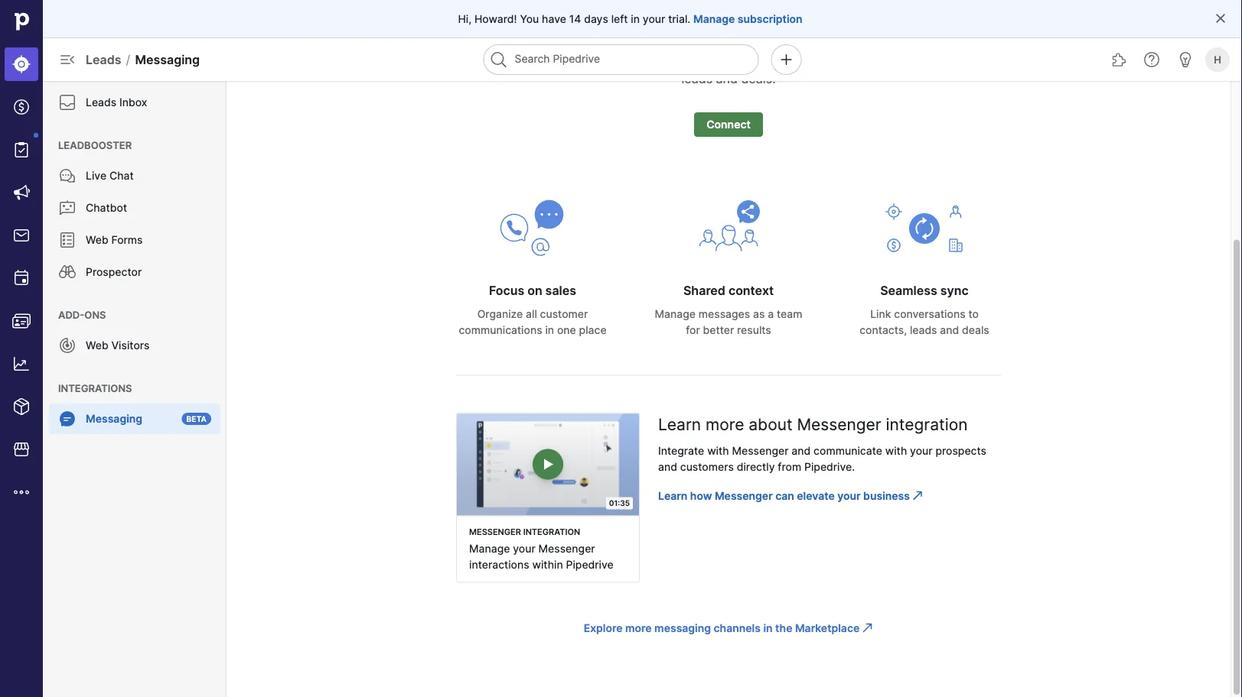 Task type: vqa. For each thing, say whether or not it's contained in the screenshot.
Save
no



Task type: locate. For each thing, give the bounding box(es) containing it.
color undefined image for live chat
[[58, 167, 77, 185]]

1 vertical spatial color undefined image
[[58, 263, 77, 282]]

integrate with messenger and communicate with your prospects and customers directly from pipedrive.
[[658, 445, 986, 474]]

communication
[[731, 34, 820, 49]]

0 vertical spatial color info image
[[911, 490, 924, 502]]

your up "within"
[[513, 543, 536, 556]]

color undefined image inside the chatbot "link"
[[58, 199, 77, 217]]

h
[[1214, 54, 1221, 65]]

campaigns image
[[12, 184, 31, 202]]

leads image
[[12, 55, 31, 73]]

focus
[[489, 284, 524, 298]]

communications
[[459, 324, 542, 337]]

0 vertical spatial leads
[[86, 52, 121, 67]]

as
[[753, 308, 765, 321]]

menu
[[0, 0, 43, 698], [43, 81, 227, 698]]

leads down incoming
[[681, 71, 713, 86]]

leads inbox link
[[49, 87, 220, 118]]

more left about
[[706, 415, 744, 435]]

1 vertical spatial leads
[[86, 96, 116, 109]]

leads down seamless sync
[[910, 324, 937, 337]]

customers
[[680, 461, 734, 474]]

messenger down the directly
[[715, 490, 773, 503]]

home image
[[10, 10, 33, 33]]

/
[[126, 52, 130, 67]]

manage down days
[[566, 34, 612, 49]]

color undefined image
[[58, 93, 77, 112], [12, 141, 31, 159], [58, 167, 77, 185], [58, 231, 77, 249], [58, 337, 77, 355]]

messenger
[[469, 527, 521, 537]]

color undefined image
[[58, 199, 77, 217], [58, 263, 77, 282], [58, 410, 77, 429]]

leads
[[681, 71, 713, 86], [910, 324, 937, 337]]

conversations
[[725, 53, 806, 68], [894, 308, 965, 321]]

your inside messenger integration manage your messenger interactions within pipedrive
[[513, 543, 536, 556]]

business inside manage facebook business communication in pipedrive and convert new incoming conversations into contacts, leads and deals.
[[676, 34, 728, 49]]

explore more messaging channels in the marketplace link
[[584, 622, 860, 635]]

color info image down the "integration"
[[911, 490, 924, 502]]

color undefined image inside web forms link
[[58, 231, 77, 249]]

customer
[[540, 308, 588, 321]]

leads inbox
[[86, 96, 147, 109]]

connect
[[706, 118, 751, 131]]

more image
[[12, 484, 31, 502]]

color undefined image inside live chat link
[[58, 167, 77, 185]]

messenger inside messenger integration manage your messenger interactions within pipedrive
[[538, 543, 595, 556]]

color undefined image left live
[[58, 167, 77, 185]]

into
[[810, 53, 832, 68]]

0 horizontal spatial conversations
[[725, 53, 806, 68]]

1 horizontal spatial business
[[863, 490, 910, 503]]

1 leads from the top
[[86, 52, 121, 67]]

messenger
[[797, 415, 881, 435], [732, 445, 789, 458], [715, 490, 773, 503], [538, 543, 595, 556]]

in for manage facebook business communication in pipedrive and convert new incoming conversations into contacts, leads and deals.
[[823, 34, 834, 49]]

with down the "integration"
[[885, 445, 907, 458]]

0 vertical spatial business
[[676, 34, 728, 49]]

and inside link conversations to contacts, leads and deals
[[940, 324, 959, 337]]

1 vertical spatial pipedrive
[[566, 559, 614, 572]]

1 vertical spatial more
[[625, 622, 652, 635]]

manage up for
[[655, 308, 696, 321]]

color undefined image inside the web visitors link
[[58, 337, 77, 355]]

more right the explore
[[625, 622, 652, 635]]

color undefined image left chatbot
[[58, 199, 77, 217]]

conversations down seamless sync
[[894, 308, 965, 321]]

for
[[686, 324, 700, 337]]

3 color undefined image from the top
[[58, 410, 77, 429]]

2 with from the left
[[885, 445, 907, 458]]

2 learn from the top
[[658, 490, 687, 503]]

contacts, down link at the right of the page
[[860, 324, 907, 337]]

color undefined image for messaging
[[58, 410, 77, 429]]

messenger down integration on the bottom of the page
[[538, 543, 595, 556]]

web
[[86, 234, 108, 247], [86, 339, 108, 352]]

add-
[[58, 309, 84, 321]]

sync
[[940, 284, 969, 298]]

integrations
[[58, 383, 132, 395]]

in for explore more messaging channels in the marketplace
[[763, 622, 773, 635]]

0 vertical spatial leads
[[681, 71, 713, 86]]

2 vertical spatial color undefined image
[[58, 410, 77, 429]]

learn up integrate
[[658, 415, 701, 435]]

0 vertical spatial learn
[[658, 415, 701, 435]]

0 horizontal spatial pipedrive
[[566, 559, 614, 572]]

conversations inside manage facebook business communication in pipedrive and convert new incoming conversations into contacts, leads and deals.
[[725, 53, 806, 68]]

messaging
[[654, 622, 711, 635]]

chat
[[109, 170, 134, 183]]

in left one
[[545, 324, 554, 337]]

1 vertical spatial web
[[86, 339, 108, 352]]

learn
[[658, 415, 701, 435], [658, 490, 687, 503]]

sales assistant image
[[1176, 51, 1195, 69]]

your
[[643, 12, 665, 25], [910, 445, 933, 458], [837, 490, 861, 503], [513, 543, 536, 556]]

leads
[[86, 52, 121, 67], [86, 96, 116, 109]]

1 learn from the top
[[658, 415, 701, 435]]

in inside manage facebook business communication in pipedrive and convert new incoming conversations into contacts, leads and deals.
[[823, 34, 834, 49]]

1 web from the top
[[86, 234, 108, 247]]

messaging
[[135, 52, 200, 67], [86, 413, 142, 426]]

color undefined image for web forms
[[58, 231, 77, 249]]

more
[[706, 415, 744, 435], [625, 622, 652, 635]]

products image
[[12, 398, 31, 416]]

1 horizontal spatial conversations
[[894, 308, 965, 321]]

color undefined image right sales inbox icon
[[58, 231, 77, 249]]

facebook
[[616, 34, 673, 49]]

business down 'communicate'
[[863, 490, 910, 503]]

menu item
[[0, 43, 43, 86]]

learn for learn how messenger can elevate your business
[[658, 490, 687, 503]]

in up into
[[823, 34, 834, 49]]

14
[[569, 12, 581, 25]]

color undefined image down the add-
[[58, 337, 77, 355]]

with up customers
[[707, 445, 729, 458]]

1 vertical spatial leads
[[910, 324, 937, 337]]

web down ons
[[86, 339, 108, 352]]

1 horizontal spatial color info image
[[911, 490, 924, 502]]

your up facebook
[[643, 12, 665, 25]]

in left the
[[763, 622, 773, 635]]

leads inside manage facebook business communication in pipedrive and convert new incoming conversations into contacts, leads and deals.
[[681, 71, 713, 86]]

forms
[[111, 234, 143, 247]]

chatbot
[[86, 202, 127, 215]]

color undefined image down the integrations
[[58, 410, 77, 429]]

color info image
[[911, 490, 924, 502], [861, 622, 873, 635]]

messaging right /
[[135, 52, 200, 67]]

0 horizontal spatial color info image
[[861, 622, 873, 635]]

1 horizontal spatial pipedrive
[[837, 34, 892, 49]]

integrate
[[658, 445, 704, 458]]

manage down 'messenger'
[[469, 543, 510, 556]]

the
[[775, 622, 792, 635]]

business
[[676, 34, 728, 49], [863, 490, 910, 503]]

menu toggle image
[[58, 51, 77, 69]]

web left forms at the left top
[[86, 234, 108, 247]]

0 vertical spatial pipedrive
[[837, 34, 892, 49]]

place
[[579, 324, 607, 337]]

contacts image
[[12, 312, 31, 331]]

pipedrive
[[837, 34, 892, 49], [566, 559, 614, 572]]

1 vertical spatial conversations
[[894, 308, 965, 321]]

0 vertical spatial conversations
[[725, 53, 806, 68]]

messages
[[699, 308, 750, 321]]

1 vertical spatial learn
[[658, 490, 687, 503]]

quick help image
[[1143, 51, 1161, 69]]

0 vertical spatial color undefined image
[[58, 199, 77, 217]]

contacts, right into
[[835, 53, 889, 68]]

shared
[[683, 284, 725, 298]]

messenger inside integrate with messenger and communicate with your prospects and customers directly from pipedrive.
[[732, 445, 789, 458]]

have
[[542, 12, 566, 25]]

shared context
[[683, 284, 774, 298]]

explore
[[584, 622, 623, 635]]

0 horizontal spatial more
[[625, 622, 652, 635]]

2 color undefined image from the top
[[58, 263, 77, 282]]

messenger integration video image
[[457, 414, 639, 516]]

learn left how
[[658, 490, 687, 503]]

in
[[631, 12, 640, 25], [823, 34, 834, 49], [545, 324, 554, 337], [763, 622, 773, 635]]

1 vertical spatial contacts,
[[860, 324, 907, 337]]

leads left /
[[86, 52, 121, 67]]

with
[[707, 445, 729, 458], [885, 445, 907, 458]]

0 horizontal spatial business
[[676, 34, 728, 49]]

color undefined image up the add-
[[58, 263, 77, 282]]

2 web from the top
[[86, 339, 108, 352]]

seamless
[[880, 284, 937, 298]]

color undefined image down deals icon
[[12, 141, 31, 159]]

0 horizontal spatial leads
[[681, 71, 713, 86]]

leads left inbox
[[86, 96, 116, 109]]

Search Pipedrive field
[[483, 44, 759, 75]]

1 horizontal spatial more
[[706, 415, 744, 435]]

in inside organize all customer communications in one place
[[545, 324, 554, 337]]

sales inbox image
[[12, 227, 31, 245]]

messaging menu item
[[43, 404, 227, 441]]

0 vertical spatial web
[[86, 234, 108, 247]]

0 vertical spatial more
[[706, 415, 744, 435]]

prospector
[[86, 266, 142, 279]]

insights image
[[12, 355, 31, 373]]

color undefined image inside "leads inbox" link
[[58, 93, 77, 112]]

chatbot link
[[49, 193, 220, 223]]

conversations inside link conversations to contacts, leads and deals
[[894, 308, 965, 321]]

contacts,
[[835, 53, 889, 68], [860, 324, 907, 337]]

1 vertical spatial color info image
[[861, 622, 873, 635]]

1 vertical spatial business
[[863, 490, 910, 503]]

and left deals
[[940, 324, 959, 337]]

0 horizontal spatial with
[[707, 445, 729, 458]]

from
[[778, 461, 801, 474]]

messenger up the directly
[[732, 445, 789, 458]]

1 color undefined image from the top
[[58, 199, 77, 217]]

1 horizontal spatial with
[[885, 445, 907, 458]]

1 horizontal spatial leads
[[910, 324, 937, 337]]

pipedrive inside messenger integration manage your messenger interactions within pipedrive
[[566, 559, 614, 572]]

color info image right "marketplace"
[[861, 622, 873, 635]]

1 vertical spatial messaging
[[86, 413, 142, 426]]

contacts, inside manage facebook business communication in pipedrive and convert new incoming conversations into contacts, leads and deals.
[[835, 53, 889, 68]]

color primary image
[[1214, 12, 1227, 24]]

color undefined image down 'menu toggle' image
[[58, 93, 77, 112]]

0 vertical spatial contacts,
[[835, 53, 889, 68]]

color undefined image inside prospector link
[[58, 263, 77, 282]]

deals
[[962, 324, 989, 337]]

leads for leads inbox
[[86, 96, 116, 109]]

conversations up "deals."
[[725, 53, 806, 68]]

color undefined image inside messaging menu item
[[58, 410, 77, 429]]

2 leads from the top
[[86, 96, 116, 109]]

messaging down the integrations
[[86, 413, 142, 426]]

your down the "integration"
[[910, 445, 933, 458]]

business up incoming
[[676, 34, 728, 49]]



Task type: describe. For each thing, give the bounding box(es) containing it.
organize
[[477, 308, 523, 321]]

and up from
[[792, 445, 811, 458]]

explore more messaging channels in the marketplace
[[584, 622, 860, 635]]

can
[[775, 490, 794, 503]]

channels
[[714, 622, 761, 635]]

new
[[641, 53, 665, 68]]

integration
[[523, 527, 580, 537]]

deals.
[[741, 71, 776, 86]]

activities image
[[12, 269, 31, 288]]

and left "deals."
[[716, 71, 738, 86]]

connect link
[[694, 112, 763, 137]]

and left convert
[[568, 53, 590, 68]]

web visitors link
[[49, 331, 220, 361]]

pipedrive.
[[804, 461, 855, 474]]

quick add image
[[777, 51, 796, 69]]

live
[[86, 170, 106, 183]]

incoming
[[669, 53, 722, 68]]

subscription
[[738, 12, 802, 25]]

manage facebook business communication in pipedrive and convert new incoming conversations into contacts, leads and deals.
[[566, 34, 892, 86]]

elevate
[[797, 490, 835, 503]]

interactions
[[469, 559, 529, 572]]

manage messages as a team for better results
[[655, 308, 802, 337]]

a
[[768, 308, 774, 321]]

messenger up 'communicate'
[[797, 415, 881, 435]]

add-ons
[[58, 309, 106, 321]]

better
[[703, 324, 734, 337]]

your inside integrate with messenger and communicate with your prospects and customers directly from pipedrive.
[[910, 445, 933, 458]]

manage subscription link
[[693, 11, 802, 26]]

trial.
[[668, 12, 690, 25]]

sales
[[545, 284, 576, 298]]

web forms
[[86, 234, 143, 247]]

leads / messaging
[[86, 52, 200, 67]]

team
[[777, 308, 802, 321]]

hi,
[[458, 12, 471, 25]]

deals image
[[12, 98, 31, 116]]

manage inside messenger integration manage your messenger interactions within pipedrive
[[469, 543, 510, 556]]

on
[[527, 284, 542, 298]]

directly
[[737, 461, 775, 474]]

1 with from the left
[[707, 445, 729, 458]]

all
[[526, 308, 537, 321]]

color undefined image for prospector
[[58, 263, 77, 282]]

and down integrate
[[658, 461, 677, 474]]

marketplace image
[[12, 441, 31, 459]]

marketplace
[[795, 622, 860, 635]]

live chat
[[86, 170, 134, 183]]

to
[[968, 308, 979, 321]]

left
[[611, 12, 628, 25]]

visitors
[[111, 339, 150, 352]]

context
[[728, 284, 774, 298]]

how
[[690, 490, 712, 503]]

convert
[[593, 53, 638, 68]]

color undefined image for chatbot
[[58, 199, 77, 217]]

web visitors
[[86, 339, 150, 352]]

your right elevate
[[837, 490, 861, 503]]

organize all customer communications in one place
[[459, 308, 607, 337]]

in right left
[[631, 12, 640, 25]]

web forms link
[[49, 225, 220, 256]]

link
[[870, 308, 891, 321]]

prospects
[[935, 445, 986, 458]]

manage inside manage facebook business communication in pipedrive and convert new incoming conversations into contacts, leads and deals.
[[566, 34, 612, 49]]

link conversations to contacts, leads and deals
[[860, 308, 989, 337]]

leads inside link conversations to contacts, leads and deals
[[910, 324, 937, 337]]

manage inside manage messages as a team for better results
[[655, 308, 696, 321]]

more for explore
[[625, 622, 652, 635]]

days
[[584, 12, 608, 25]]

menu containing leads inbox
[[43, 81, 227, 698]]

ons
[[84, 309, 106, 321]]

messenger integration manage your messenger interactions within pipedrive
[[469, 527, 614, 572]]

color undefined image for leads inbox
[[58, 93, 77, 112]]

focus on sales
[[489, 284, 576, 298]]

web for web visitors
[[86, 339, 108, 352]]

one
[[557, 324, 576, 337]]

beta
[[186, 415, 207, 424]]

h button
[[1202, 44, 1233, 75]]

hi, howard! you have 14 days left in your  trial. manage subscription
[[458, 12, 802, 25]]

learn how messenger can elevate your business
[[658, 490, 910, 503]]

in for organize all customer communications in one place
[[545, 324, 554, 337]]

color undefined image for web visitors
[[58, 337, 77, 355]]

you
[[520, 12, 539, 25]]

learn for learn more about messenger integration
[[658, 415, 701, 435]]

more for learn
[[706, 415, 744, 435]]

leadbooster
[[58, 139, 132, 151]]

messaging inside menu item
[[86, 413, 142, 426]]

contacts, inside link conversations to contacts, leads and deals
[[860, 324, 907, 337]]

learn how messenger can elevate your business link
[[658, 490, 910, 503]]

leads for leads / messaging
[[86, 52, 121, 67]]

results
[[737, 324, 771, 337]]

communicate
[[814, 445, 882, 458]]

prospector link
[[49, 257, 220, 288]]

seamless sync
[[880, 284, 969, 298]]

inbox
[[119, 96, 147, 109]]

integration
[[886, 415, 968, 435]]

pipedrive inside manage facebook business communication in pipedrive and convert new incoming conversations into contacts, leads and deals.
[[837, 34, 892, 49]]

web for web forms
[[86, 234, 108, 247]]

within
[[532, 559, 563, 572]]

learn more about messenger integration
[[658, 415, 968, 435]]

0 vertical spatial messaging
[[135, 52, 200, 67]]

manage right trial.
[[693, 12, 735, 25]]

howard!
[[474, 12, 517, 25]]



